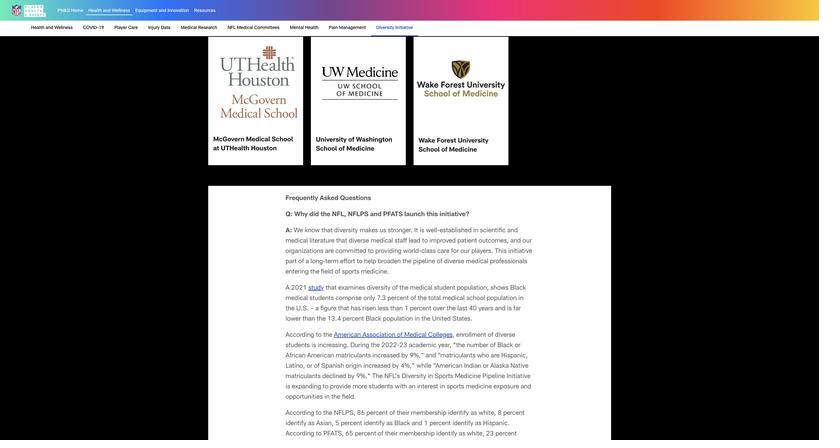 Task type: describe. For each thing, give the bounding box(es) containing it.
diversity inside "link"
[[376, 26, 394, 30]]

and inside according to the nflps, 86 percent of their membership identify as white, 8 percent identify as asian, 5 percent identify as black and 1 percent identify as hispanic. according to pfats, 65 percent of their membership identify as white, 23 perce
[[412, 421, 423, 428]]

pipeline
[[413, 259, 435, 265]]

,
[[453, 333, 455, 339]]

this
[[495, 249, 507, 255]]

medical inside the nfl medical committees link
[[237, 26, 253, 30]]

committed
[[336, 249, 366, 255]]

field.
[[342, 395, 356, 401]]

help
[[364, 259, 376, 265]]

injury data link
[[146, 21, 173, 36]]

medical inside medical research link
[[181, 26, 197, 30]]

ph&s home link
[[58, 9, 83, 13]]

65
[[346, 431, 353, 438]]

players.
[[472, 249, 494, 255]]

according to the american association of medical colleges
[[286, 333, 453, 339]]

1 vertical spatial their
[[385, 431, 398, 438]]

diversity initiative
[[376, 26, 413, 30]]

home
[[71, 9, 83, 13]]

american association of medical colleges link
[[334, 333, 453, 339]]

0 horizontal spatial wellness
[[54, 26, 73, 30]]

according for according to the american association of medical colleges
[[286, 333, 314, 339]]

1 horizontal spatial health and wellness link
[[88, 9, 130, 13]]

initiative?
[[440, 212, 470, 218]]

medical up total
[[410, 285, 433, 292]]

who
[[477, 353, 489, 360]]

0 horizontal spatial health
[[31, 26, 44, 30]]

sports inside , enrollment of diverse students is increasing. during the 2022-23 academic year, "the number of black or african american matriculants increased by 9%," and "matriculants who are hispanic, latino, or of spanish origin increased by 4%," while "american indian or alaska native matriculants declined by 9%." the nfl's diversity in sports medicine pipeline initiative is expanding to provide more students with an interest in sports medicine exposure and opportunities in the field.
[[447, 384, 464, 391]]

medical up academic
[[405, 333, 427, 339]]

23 inside , enrollment of diverse students is increasing. during the 2022-23 academic year, "the number of black or african american matriculants increased by 9%," and "matriculants who are hispanic, latino, or of spanish origin increased by 4%," while "american indian or alaska native matriculants declined by 9%." the nfl's diversity in sports medicine pipeline initiative is expanding to provide more students with an interest in sports medicine exposure and opportunities in the field.
[[400, 343, 407, 349]]

0 vertical spatial health and wellness
[[88, 9, 130, 13]]

wake forest university school of medicine image
[[414, 37, 509, 132]]

asked
[[320, 196, 339, 202]]

while
[[417, 364, 432, 370]]

us
[[380, 228, 386, 234]]

increasing.
[[318, 343, 349, 349]]

nfl,
[[332, 212, 347, 218]]

committees
[[254, 26, 280, 30]]

school inside the mcgovern medical school at uthealth houston
[[272, 137, 293, 143]]

nfl's
[[385, 374, 400, 380]]

a inside that examines diversity of the medical student population, shows black medical students comprise only 7.3 percent of the total medical school population in the u.s. – a figure that has risen less than 1 percent over the last 40 years and is far lower than the 13.4 percent black population in the united states.
[[316, 306, 319, 313]]

that down comprise
[[338, 306, 349, 313]]

0 vertical spatial diverse
[[349, 238, 369, 245]]

to right lead
[[422, 238, 428, 245]]

1 vertical spatial white,
[[467, 431, 485, 438]]

medical research
[[181, 26, 217, 30]]

3 according from the top
[[286, 431, 314, 438]]

covid-19 link
[[80, 21, 107, 36]]

2 vertical spatial students
[[369, 384, 393, 391]]

has
[[351, 306, 361, 313]]

diversity inside , enrollment of diverse students is increasing. during the 2022-23 academic year, "the number of black or african american matriculants increased by 9%," and "matriculants who are hispanic, latino, or of spanish origin increased by 4%," while "american indian or alaska native matriculants declined by 9%." the nfl's diversity in sports medicine pipeline initiative is expanding to provide more students with an interest in sports medicine exposure and opportunities in the field.
[[402, 374, 426, 380]]

mcgovern medical school at uthealth houston image
[[208, 37, 303, 130]]

class
[[422, 249, 436, 255]]

the up lower
[[286, 306, 295, 313]]

research
[[198, 26, 217, 30]]

equipment
[[135, 9, 158, 13]]

declined
[[323, 374, 346, 380]]

according for according to the nflps, 86 percent of their membership identify as white, 8 percent identify as asian, 5 percent identify as black and 1 percent identify as hispanic. according to pfats, 65 percent of their membership identify as white, 23 perce
[[286, 411, 314, 417]]

mental health
[[290, 26, 319, 30]]

1 vertical spatial membership
[[400, 431, 435, 438]]

86
[[357, 411, 365, 417]]

to inside , enrollment of diverse students is increasing. during the 2022-23 academic year, "the number of black or african american matriculants increased by 9%," and "matriculants who are hispanic, latino, or of spanish origin increased by 4%," while "american indian or alaska native matriculants declined by 9%." the nfl's diversity in sports medicine pipeline initiative is expanding to provide more students with an interest in sports medicine exposure and opportunities in the field.
[[323, 384, 329, 391]]

medical down us in the left bottom of the page
[[371, 238, 393, 245]]

is left the increasing.
[[312, 343, 316, 349]]

native
[[511, 364, 529, 370]]

interest
[[417, 384, 438, 391]]

1 vertical spatial population
[[383, 316, 413, 323]]

1 horizontal spatial than
[[391, 306, 403, 313]]

the left total
[[418, 296, 427, 302]]

covid-19
[[83, 26, 104, 30]]

study
[[309, 285, 324, 292]]

medical inside the mcgovern medical school at uthealth houston
[[246, 137, 270, 143]]

banner containing ph&s home
[[0, 0, 820, 36]]

wake forest university school of medicine
[[419, 138, 489, 154]]

equipment and innovation
[[135, 9, 189, 13]]

player care link
[[112, 21, 141, 36]]

frequently
[[286, 196, 318, 202]]

are inside , enrollment of diverse students is increasing. during the 2022-23 academic year, "the number of black or african american matriculants increased by 9%," and "matriculants who are hispanic, latino, or of spanish origin increased by 4%," while "american indian or alaska native matriculants declined by 9%." the nfl's diversity in sports medicine pipeline initiative is expanding to provide more students with an interest in sports medicine exposure and opportunities in the field.
[[491, 353, 500, 360]]

opportunities
[[286, 395, 323, 401]]

examines
[[338, 285, 365, 292]]

the down figure
[[317, 316, 326, 323]]

established
[[440, 228, 472, 234]]

1 horizontal spatial wellness
[[112, 9, 130, 13]]

nfl medical committees link
[[225, 21, 282, 36]]

initiative inside , enrollment of diverse students is increasing. during the 2022-23 academic year, "the number of black or african american matriculants increased by 9%," and "matriculants who are hispanic, latino, or of spanish origin increased by 4%," while "american indian or alaska native matriculants declined by 9%." the nfl's diversity in sports medicine pipeline initiative is expanding to provide more students with an interest in sports medicine exposure and opportunities in the field.
[[507, 374, 531, 380]]

nflps,
[[334, 411, 356, 417]]

23 inside according to the nflps, 86 percent of their membership identify as white, 8 percent identify as asian, 5 percent identify as black and 1 percent identify as hispanic. according to pfats, 65 percent of their membership identify as white, 23 perce
[[486, 431, 494, 438]]

of inside wake forest university school of medicine
[[442, 147, 448, 154]]

0 vertical spatial american
[[334, 333, 361, 339]]

–
[[311, 306, 314, 313]]

pain
[[329, 26, 338, 30]]

well-
[[426, 228, 440, 234]]

know
[[305, 228, 320, 234]]

black inside according to the nflps, 86 percent of their membership identify as white, 8 percent identify as asian, 5 percent identify as black and 1 percent identify as hispanic. according to pfats, 65 percent of their membership identify as white, 23 perce
[[395, 421, 410, 428]]

world-
[[403, 249, 422, 255]]

pfats
[[383, 212, 403, 218]]

initiative inside "link"
[[396, 26, 413, 30]]

shows
[[491, 285, 509, 292]]

university of washington school of medicine
[[316, 137, 393, 153]]

are inside we know that diversity makes us stronger. it is well-established in scientific and medical literature that diverse medical staff lead to improved patient outcomes, and our organizations are committed to providing world-class care for our players. this initiative part of a long-term effort to help broaden the pipeline of diverse medical professionals entering the field of sports medicine.
[[325, 249, 334, 255]]

university inside university of washington school of medicine
[[316, 137, 347, 144]]

nfl
[[228, 26, 236, 30]]

providing
[[376, 249, 402, 255]]

injury data
[[148, 26, 171, 30]]

provide
[[330, 384, 351, 391]]

2022-
[[382, 343, 400, 349]]

q:
[[286, 212, 293, 218]]

a inside we know that diversity makes us stronger. it is well-established in scientific and medical literature that diverse medical staff lead to improved patient outcomes, and our organizations are committed to providing world-class care for our players. this initiative part of a long-term effort to help broaden the pipeline of diverse medical professionals entering the field of sports medicine.
[[306, 259, 309, 265]]

university inside wake forest university school of medicine
[[458, 138, 489, 145]]

pain management
[[329, 26, 366, 30]]

a:
[[286, 228, 292, 234]]

0 vertical spatial increased
[[373, 353, 400, 360]]

medicine inside , enrollment of diverse students is increasing. during the 2022-23 academic year, "the number of black or african american matriculants increased by 9%," and "matriculants who are hispanic, latino, or of spanish origin increased by 4%," while "american indian or alaska native matriculants declined by 9%." the nfl's diversity in sports medicine pipeline initiative is expanding to provide more students with an interest in sports medicine exposure and opportunities in the field.
[[455, 374, 481, 380]]

that right the study link
[[326, 285, 337, 292]]

ph&s home
[[58, 9, 83, 13]]

0 horizontal spatial by
[[348, 374, 355, 380]]

far
[[514, 306, 521, 313]]

is left expanding
[[286, 384, 290, 391]]

lead
[[409, 238, 421, 245]]

1 horizontal spatial or
[[483, 364, 489, 370]]

medicine
[[466, 384, 492, 391]]

1 horizontal spatial by
[[393, 364, 399, 370]]

the down provide
[[332, 395, 341, 401]]

medical up "last"
[[443, 296, 465, 302]]

less
[[378, 306, 389, 313]]

hispanic,
[[502, 353, 528, 360]]

the down broaden
[[400, 285, 409, 292]]

diverse inside , enrollment of diverse students is increasing. during the 2022-23 academic year, "the number of black or african american matriculants increased by 9%," and "matriculants who are hispanic, latino, or of spanish origin increased by 4%," while "american indian or alaska native matriculants declined by 9%." the nfl's diversity in sports medicine pipeline initiative is expanding to provide more students with an interest in sports medicine exposure and opportunities in the field.
[[495, 333, 516, 339]]

for
[[451, 249, 459, 255]]

enrollment
[[456, 333, 486, 339]]

the down world-
[[403, 259, 412, 265]]

a 2021 study
[[286, 285, 324, 292]]

2021
[[291, 285, 307, 292]]

an
[[409, 384, 416, 391]]

13.4
[[328, 316, 341, 323]]

that up the literature
[[322, 228, 333, 234]]

at
[[213, 146, 219, 152]]

"matriculants
[[438, 353, 476, 360]]

the left "last"
[[447, 306, 456, 313]]

population,
[[457, 285, 489, 292]]

in up interest
[[428, 374, 433, 380]]

1 horizontal spatial health
[[88, 9, 102, 13]]

0 vertical spatial white,
[[479, 411, 496, 417]]

scientific
[[480, 228, 506, 234]]

association
[[363, 333, 396, 339]]

lower
[[286, 316, 301, 323]]

in up far
[[519, 296, 524, 302]]

the inside according to the nflps, 86 percent of their membership identify as white, 8 percent identify as asian, 5 percent identify as black and 1 percent identify as hispanic. according to pfats, 65 percent of their membership identify as white, 23 perce
[[324, 411, 332, 417]]

long-
[[311, 259, 325, 265]]

to down asian,
[[316, 431, 322, 438]]



Task type: locate. For each thing, give the bounding box(es) containing it.
that
[[322, 228, 333, 234], [336, 238, 347, 245], [326, 285, 337, 292], [338, 306, 349, 313]]

medical down 2021
[[286, 296, 308, 302]]

the left united
[[422, 316, 431, 323]]

and inside that examines diversity of the medical student population, shows black medical students comprise only 7.3 percent of the total medical school population in the u.s. – a figure that has risen less than 1 percent over the last 40 years and is far lower than the 13.4 percent black population in the united states.
[[495, 306, 506, 313]]

the up the increasing.
[[324, 333, 332, 339]]

1 vertical spatial diversity
[[402, 374, 426, 380]]

with
[[395, 384, 407, 391]]

percent
[[388, 296, 409, 302], [410, 306, 432, 313], [343, 316, 364, 323], [367, 411, 388, 417], [504, 411, 525, 417], [341, 421, 362, 428], [430, 421, 451, 428], [355, 431, 376, 438]]

our up the initiative
[[523, 238, 532, 245]]

sports
[[435, 374, 453, 380]]

alaska
[[491, 364, 509, 370]]

over
[[433, 306, 445, 313]]

than down –
[[303, 316, 315, 323]]

makes
[[360, 228, 378, 234]]

is inside we know that diversity makes us stronger. it is well-established in scientific and medical literature that diverse medical staff lead to improved patient outcomes, and our organizations are committed to providing world-class care for our players. this initiative part of a long-term effort to help broaden the pipeline of diverse medical professionals entering the field of sports medicine.
[[420, 228, 425, 234]]

number
[[467, 343, 489, 349]]

1 vertical spatial according
[[286, 411, 314, 417]]

health and wellness link up the 19
[[88, 9, 130, 13]]

questions
[[340, 196, 371, 202]]

sports down effort
[[342, 269, 360, 276]]

increased up the
[[364, 364, 391, 370]]

2 according from the top
[[286, 411, 314, 417]]

in up patient
[[474, 228, 479, 234]]

0 horizontal spatial population
[[383, 316, 413, 323]]

initiative
[[509, 249, 533, 255]]

is inside that examines diversity of the medical student population, shows black medical students comprise only 7.3 percent of the total medical school population in the u.s. – a figure that has risen less than 1 percent over the last 40 years and is far lower than the 13.4 percent black population in the united states.
[[507, 306, 512, 313]]

literature
[[310, 238, 335, 245]]

we know that diversity makes us stronger. it is well-established in scientific and medical literature that diverse medical staff lead to improved patient outcomes, and our organizations are committed to providing world-class care for our players. this initiative part of a long-term effort to help broaden the pipeline of diverse medical professionals entering the field of sports medicine.
[[286, 228, 533, 276]]

0 horizontal spatial university
[[316, 137, 347, 144]]

medical down players.
[[466, 259, 489, 265]]

diverse up committed
[[349, 238, 369, 245]]

asian,
[[316, 421, 334, 428]]

1 vertical spatial health and wellness
[[31, 26, 73, 30]]

0 vertical spatial students
[[310, 296, 334, 302]]

care
[[438, 249, 450, 255]]

students down the
[[369, 384, 393, 391]]

0 vertical spatial health and wellness link
[[88, 9, 130, 13]]

exposure
[[494, 384, 519, 391]]

population down shows
[[487, 296, 517, 302]]

1 horizontal spatial initiative
[[507, 374, 531, 380]]

1 horizontal spatial are
[[491, 353, 500, 360]]

health
[[88, 9, 102, 13], [31, 26, 44, 30], [305, 26, 319, 30]]

player health and safety logo image
[[10, 3, 47, 18]]

to up help
[[368, 249, 374, 255]]

health and wellness link
[[88, 9, 130, 13], [31, 21, 75, 36]]

23 down american association of medical colleges link
[[400, 343, 407, 349]]

population up american association of medical colleges link
[[383, 316, 413, 323]]

19
[[99, 26, 104, 30]]

0 horizontal spatial are
[[325, 249, 334, 255]]

1
[[405, 306, 409, 313], [424, 421, 428, 428]]

latino,
[[286, 364, 305, 370]]

population
[[487, 296, 517, 302], [383, 316, 413, 323]]

increased down the 2022-
[[373, 353, 400, 360]]

membership
[[411, 411, 447, 417], [400, 431, 435, 438]]

sports down sports
[[447, 384, 464, 391]]

school inside wake forest university school of medicine
[[419, 147, 440, 154]]

0 horizontal spatial or
[[307, 364, 313, 370]]

equipment and innovation link
[[135, 9, 189, 13]]

2 horizontal spatial diverse
[[495, 333, 516, 339]]

0 horizontal spatial a
[[306, 259, 309, 265]]

management
[[339, 26, 366, 30]]

1 vertical spatial diversity
[[367, 285, 391, 292]]

is left far
[[507, 306, 512, 313]]

to up the increasing.
[[316, 333, 322, 339]]

1 vertical spatial matriculants
[[286, 374, 321, 380]]

0 horizontal spatial health and wellness link
[[31, 21, 75, 36]]

0 horizontal spatial our
[[461, 249, 470, 255]]

1 vertical spatial are
[[491, 353, 500, 360]]

by down origin
[[348, 374, 355, 380]]

2 horizontal spatial or
[[515, 343, 521, 349]]

students up "african"
[[286, 343, 310, 349]]

0 vertical spatial matriculants
[[336, 353, 371, 360]]

medical left research
[[181, 26, 197, 30]]

1 horizontal spatial 1
[[424, 421, 428, 428]]

health and wellness up the 19
[[88, 9, 130, 13]]

1 horizontal spatial diversity
[[402, 374, 426, 380]]

university of washington school of medicine image
[[311, 37, 406, 131]]

1 horizontal spatial health and wellness
[[88, 9, 130, 13]]

player
[[114, 26, 127, 30]]

diversity down nfl,
[[334, 228, 358, 234]]

0 horizontal spatial than
[[303, 316, 315, 323]]

school for university of washington school of medicine
[[316, 146, 337, 153]]

health up covid-19 link
[[88, 9, 102, 13]]

1 horizontal spatial matriculants
[[336, 353, 371, 360]]

mcgovern medical school at uthealth houston
[[213, 137, 293, 152]]

0 horizontal spatial sports
[[342, 269, 360, 276]]

1 horizontal spatial diverse
[[444, 259, 465, 265]]

a left long-
[[306, 259, 309, 265]]

0 vertical spatial initiative
[[396, 26, 413, 30]]

0 vertical spatial population
[[487, 296, 517, 302]]

2 vertical spatial by
[[348, 374, 355, 380]]

1 horizontal spatial 23
[[486, 431, 494, 438]]

in down sports
[[440, 384, 445, 391]]

health down player health and safety logo
[[31, 26, 44, 30]]

diverse up hispanic,
[[495, 333, 516, 339]]

diversity up 7.3
[[367, 285, 391, 292]]

1 vertical spatial sports
[[447, 384, 464, 391]]

the up asian,
[[324, 411, 332, 417]]

1 vertical spatial diverse
[[444, 259, 465, 265]]

white,
[[479, 411, 496, 417], [467, 431, 485, 438]]

diversity initiative link
[[374, 21, 416, 36]]

0 horizontal spatial matriculants
[[286, 374, 321, 380]]

1 vertical spatial health and wellness link
[[31, 21, 75, 36]]

health and wellness link down ph&s
[[31, 21, 75, 36]]

0 vertical spatial than
[[391, 306, 403, 313]]

1 vertical spatial our
[[461, 249, 470, 255]]

0 horizontal spatial initiative
[[396, 26, 413, 30]]

or right latino,
[[307, 364, 313, 370]]

white, left 8
[[479, 411, 496, 417]]

1 vertical spatial than
[[303, 316, 315, 323]]

0 vertical spatial by
[[402, 353, 408, 360]]

1 vertical spatial 1
[[424, 421, 428, 428]]

medicine down indian
[[455, 374, 481, 380]]

a
[[286, 285, 290, 292]]

ph&s
[[58, 9, 70, 13]]

than right less
[[391, 306, 403, 313]]

washington
[[356, 137, 393, 144]]

medicine inside wake forest university school of medicine
[[449, 147, 477, 154]]

according
[[286, 333, 314, 339], [286, 411, 314, 417], [286, 431, 314, 438]]

1 horizontal spatial diversity
[[367, 285, 391, 292]]

diversity inside that examines diversity of the medical student population, shows black medical students comprise only 7.3 percent of the total medical school population in the u.s. – a figure that has risen less than 1 percent over the last 40 years and is far lower than the 13.4 percent black population in the united states.
[[367, 285, 391, 292]]

0 horizontal spatial 23
[[400, 343, 407, 349]]

medical research link
[[178, 21, 220, 36]]

0 horizontal spatial diversity
[[334, 228, 358, 234]]

0 vertical spatial 1
[[405, 306, 409, 313]]

1 inside according to the nflps, 86 percent of their membership identify as white, 8 percent identify as asian, 5 percent identify as black and 1 percent identify as hispanic. according to pfats, 65 percent of their membership identify as white, 23 perce
[[424, 421, 428, 428]]

health and wellness down ph&s
[[31, 26, 73, 30]]

1 vertical spatial 23
[[486, 431, 494, 438]]

that up committed
[[336, 238, 347, 245]]

1 horizontal spatial a
[[316, 306, 319, 313]]

player care
[[114, 26, 138, 30]]

1 horizontal spatial our
[[523, 238, 532, 245]]

0 horizontal spatial health and wellness
[[31, 26, 73, 30]]

to down declined
[[323, 384, 329, 391]]

it
[[415, 228, 418, 234]]

wellness
[[112, 9, 130, 13], [54, 26, 73, 30]]

a
[[306, 259, 309, 265], [316, 306, 319, 313]]

pfats,
[[324, 431, 344, 438]]

1 horizontal spatial population
[[487, 296, 517, 302]]

to left help
[[357, 259, 363, 265]]

the down association
[[371, 343, 380, 349]]

0 horizontal spatial school
[[272, 137, 293, 143]]

23 down hispanic.
[[486, 431, 494, 438]]

2 horizontal spatial health
[[305, 26, 319, 30]]

1 vertical spatial students
[[286, 343, 310, 349]]

wellness down ph&s
[[54, 26, 73, 30]]

part
[[286, 259, 297, 265]]

in left united
[[415, 316, 420, 323]]

sports inside we know that diversity makes us stronger. it is well-established in scientific and medical literature that diverse medical staff lead to improved patient outcomes, and our organizations are committed to providing world-class care for our players. this initiative part of a long-term effort to help broaden the pipeline of diverse medical professionals entering the field of sports medicine.
[[342, 269, 360, 276]]

pain management link
[[326, 21, 369, 36]]

entering
[[286, 269, 309, 276]]

matriculants up expanding
[[286, 374, 321, 380]]

professionals
[[490, 259, 527, 265]]

nfl medical committees
[[228, 26, 280, 30]]

1 vertical spatial a
[[316, 306, 319, 313]]

patient
[[458, 238, 477, 245]]

health and wellness
[[88, 9, 130, 13], [31, 26, 73, 30]]

data
[[161, 26, 171, 30]]

1 vertical spatial by
[[393, 364, 399, 370]]

0 horizontal spatial diversity
[[376, 26, 394, 30]]

by up 4%,"
[[402, 353, 408, 360]]

1 vertical spatial wellness
[[54, 26, 73, 30]]

school for wake forest university school of medicine
[[419, 147, 440, 154]]

or up hispanic,
[[515, 343, 521, 349]]

years
[[479, 306, 494, 313]]

or down who
[[483, 364, 489, 370]]

are up term
[[325, 249, 334, 255]]

banner
[[0, 0, 820, 36]]

2 vertical spatial diverse
[[495, 333, 516, 339]]

medicine down washington
[[347, 146, 375, 153]]

0 vertical spatial according
[[286, 333, 314, 339]]

american inside , enrollment of diverse students is increasing. during the 2022-23 academic year, "the number of black or african american matriculants increased by 9%," and "matriculants who are hispanic, latino, or of spanish origin increased by 4%," while "american indian or alaska native matriculants declined by 9%." the nfl's diversity in sports medicine pipeline initiative is expanding to provide more students with an interest in sports medicine exposure and opportunities in the field.
[[307, 353, 334, 360]]

medicine for university
[[449, 147, 477, 154]]

"american
[[433, 364, 463, 370]]

states.
[[453, 316, 473, 323]]

9%."
[[356, 374, 371, 380]]

white, down hispanic.
[[467, 431, 485, 438]]

by up nfl's
[[393, 364, 399, 370]]

in left field.
[[325, 395, 330, 401]]

figure
[[321, 306, 337, 313]]

2 horizontal spatial school
[[419, 147, 440, 154]]

our right "for"
[[461, 249, 470, 255]]

2 vertical spatial according
[[286, 431, 314, 438]]

health right mental
[[305, 26, 319, 30]]

students
[[310, 296, 334, 302], [286, 343, 310, 349], [369, 384, 393, 391]]

expanding
[[292, 384, 321, 391]]

1 vertical spatial initiative
[[507, 374, 531, 380]]

1 horizontal spatial school
[[316, 146, 337, 153]]

black inside , enrollment of diverse students is increasing. during the 2022-23 academic year, "the number of black or african american matriculants increased by 9%," and "matriculants who are hispanic, latino, or of spanish origin increased by 4%," while "american indian or alaska native matriculants declined by 9%." the nfl's diversity in sports medicine pipeline initiative is expanding to provide more students with an interest in sports medicine exposure and opportunities in the field.
[[498, 343, 513, 349]]

0 horizontal spatial 1
[[405, 306, 409, 313]]

wellness up player
[[112, 9, 130, 13]]

a right –
[[316, 306, 319, 313]]

field
[[321, 269, 333, 276]]

we
[[294, 228, 303, 234]]

resources link
[[194, 9, 216, 13]]

are up alaska
[[491, 353, 500, 360]]

by
[[402, 353, 408, 360], [393, 364, 399, 370], [348, 374, 355, 380]]

0 vertical spatial sports
[[342, 269, 360, 276]]

american up during
[[334, 333, 361, 339]]

4%,"
[[401, 364, 415, 370]]

0 vertical spatial their
[[397, 411, 410, 417]]

in inside we know that diversity makes us stronger. it is well-established in scientific and medical literature that diverse medical staff lead to improved patient outcomes, and our organizations are committed to providing world-class care for our players. this initiative part of a long-term effort to help broaden the pipeline of diverse medical professionals entering the field of sports medicine.
[[474, 228, 479, 234]]

1 horizontal spatial sports
[[447, 384, 464, 391]]

1 horizontal spatial university
[[458, 138, 489, 145]]

0 vertical spatial wellness
[[112, 9, 130, 13]]

0 horizontal spatial diverse
[[349, 238, 369, 245]]

medical right nfl
[[237, 26, 253, 30]]

diversity inside we know that diversity makes us stronger. it is well-established in scientific and medical literature that diverse medical staff lead to improved patient outcomes, and our organizations are committed to providing world-class care for our players. this initiative part of a long-term effort to help broaden the pipeline of diverse medical professionals entering the field of sports medicine.
[[334, 228, 358, 234]]

american up spanish
[[307, 353, 334, 360]]

mental health link
[[287, 21, 321, 36]]

that examines diversity of the medical student population, shows black medical students comprise only 7.3 percent of the total medical school population in the u.s. – a figure that has risen less than 1 percent over the last 40 years and is far lower than the 13.4 percent black population in the united states.
[[286, 285, 526, 323]]

year,
[[438, 343, 452, 349]]

medicine down forest
[[449, 147, 477, 154]]

1 according from the top
[[286, 333, 314, 339]]

0 vertical spatial diversity
[[334, 228, 358, 234]]

medicine for washington
[[347, 146, 375, 153]]

1 vertical spatial american
[[307, 353, 334, 360]]

0 vertical spatial are
[[325, 249, 334, 255]]

0 vertical spatial our
[[523, 238, 532, 245]]

0 vertical spatial diversity
[[376, 26, 394, 30]]

uthealth
[[221, 146, 250, 152]]

the
[[372, 374, 383, 380]]

care
[[128, 26, 138, 30]]

2 horizontal spatial by
[[402, 353, 408, 360]]

the right did
[[321, 212, 331, 218]]

0 vertical spatial membership
[[411, 411, 447, 417]]

1 vertical spatial increased
[[364, 364, 391, 370]]

pipeline
[[483, 374, 505, 380]]

1 inside that examines diversity of the medical student population, shows black medical students comprise only 7.3 percent of the total medical school population in the u.s. – a figure that has risen less than 1 percent over the last 40 years and is far lower than the 13.4 percent black population in the united states.
[[405, 306, 409, 313]]

students down the study link
[[310, 296, 334, 302]]

students inside that examines diversity of the medical student population, shows black medical students comprise only 7.3 percent of the total medical school population in the u.s. – a figure that has risen less than 1 percent over the last 40 years and is far lower than the 13.4 percent black population in the united states.
[[310, 296, 334, 302]]

0 vertical spatial a
[[306, 259, 309, 265]]

is right it
[[420, 228, 425, 234]]

medical up houston
[[246, 137, 270, 143]]

stronger.
[[388, 228, 413, 234]]

to up asian,
[[316, 411, 322, 417]]

medical down we
[[286, 238, 308, 245]]

school inside university of washington school of medicine
[[316, 146, 337, 153]]

matriculants up origin
[[336, 353, 371, 360]]

initiative
[[396, 26, 413, 30], [507, 374, 531, 380]]

40
[[469, 306, 477, 313]]

their
[[397, 411, 410, 417], [385, 431, 398, 438]]

or
[[515, 343, 521, 349], [307, 364, 313, 370], [483, 364, 489, 370]]

the down long-
[[311, 269, 320, 276]]

united
[[432, 316, 451, 323]]

0 vertical spatial 23
[[400, 343, 407, 349]]

diverse down "for"
[[444, 259, 465, 265]]

only
[[364, 296, 375, 302]]

medicine inside university of washington school of medicine
[[347, 146, 375, 153]]



Task type: vqa. For each thing, say whether or not it's contained in the screenshot.
PAIN
yes



